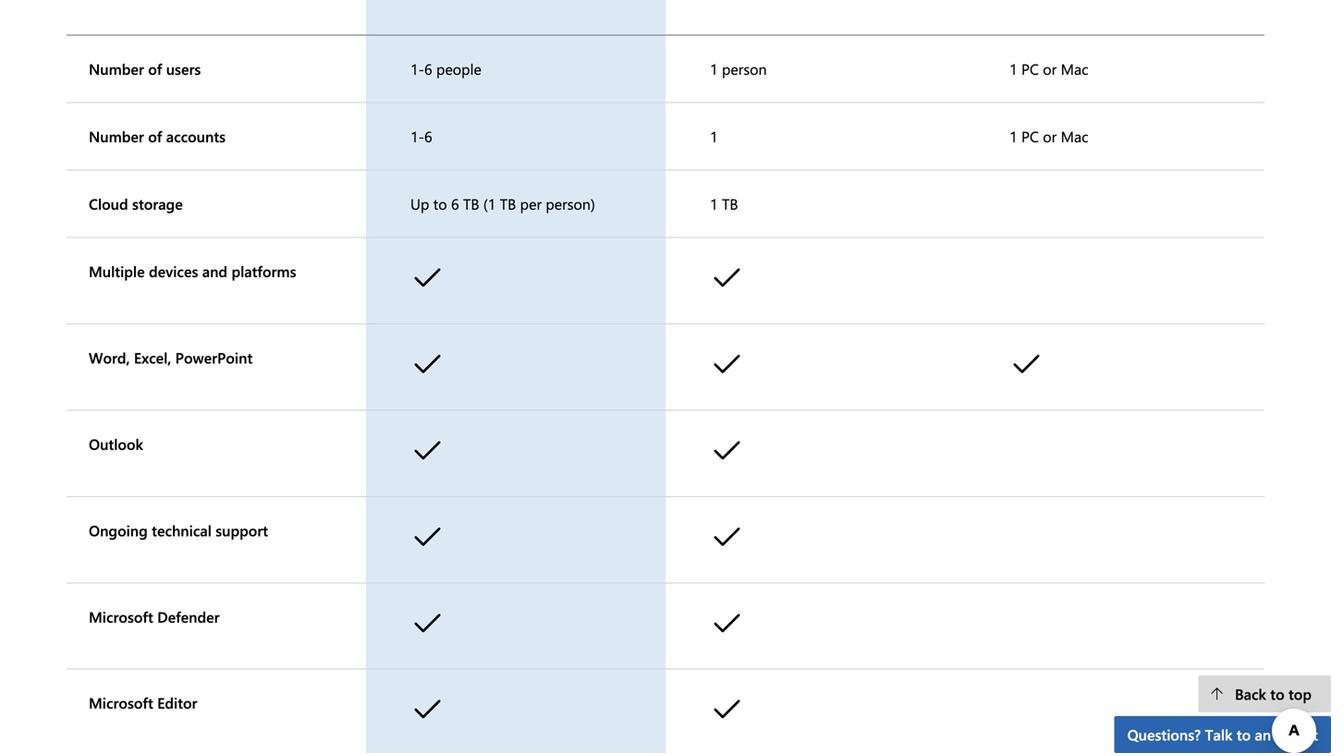 Task type: vqa. For each thing, say whether or not it's contained in the screenshot.
the for for Enterprise
no



Task type: describe. For each thing, give the bounding box(es) containing it.
pc for 1 person
[[1021, 59, 1039, 79]]

an
[[1255, 725, 1271, 745]]

multiple devices and platforms
[[89, 261, 296, 281]]

1 horizontal spatial included image
[[710, 517, 751, 562]]

microsoft defender
[[89, 607, 220, 626]]

1-6
[[410, 126, 432, 146]]

word,
[[89, 348, 130, 367]]

pc for 1
[[1021, 126, 1039, 146]]

people
[[436, 59, 481, 79]]

1 tb from the left
[[463, 194, 479, 214]]

1 pc or mac for 1 person
[[1009, 59, 1088, 79]]

cloud
[[89, 194, 128, 214]]

cloud storage
[[89, 194, 183, 214]]

back to top link
[[1198, 676, 1331, 713]]

powerpoint
[[175, 348, 253, 367]]

1- for 1-6
[[410, 126, 424, 146]]

top
[[1289, 684, 1312, 704]]

mac for 1 person
[[1061, 59, 1088, 79]]

up
[[410, 194, 429, 214]]

1 pc or mac for 1
[[1009, 126, 1088, 146]]

and
[[202, 261, 227, 281]]

1 tb
[[710, 194, 738, 214]]

person)
[[546, 194, 595, 214]]

ongoing technical support
[[89, 520, 268, 540]]

to inside questions? talk to an expert dropdown button
[[1237, 725, 1251, 745]]

excel,
[[134, 348, 171, 367]]

questions? talk to an expert button
[[1114, 716, 1331, 753]]

storage
[[132, 194, 183, 214]]

back to top
[[1235, 684, 1312, 704]]

microsoft editor
[[89, 693, 197, 713]]

or for 1
[[1043, 126, 1057, 146]]

1-6 people
[[410, 59, 481, 79]]

1- for 1-6 people
[[410, 59, 424, 79]]

platforms
[[232, 261, 296, 281]]

up to 6 tb (1 tb per person)
[[410, 194, 595, 214]]

6 for 1-6 people
[[424, 59, 432, 79]]



Task type: locate. For each thing, give the bounding box(es) containing it.
number left users
[[89, 59, 144, 79]]

to for back
[[1270, 684, 1285, 704]]

1 pc from the top
[[1021, 59, 1039, 79]]

2 horizontal spatial included image
[[1009, 344, 1050, 390]]

technical
[[152, 520, 212, 540]]

1 vertical spatial to
[[1270, 684, 1285, 704]]

2 number from the top
[[89, 126, 144, 146]]

1 vertical spatial or
[[1043, 126, 1057, 146]]

back
[[1235, 684, 1266, 704]]

1
[[710, 59, 718, 79], [1009, 59, 1017, 79], [710, 126, 718, 146], [1009, 126, 1017, 146], [710, 194, 718, 214]]

6 left the (1 at top
[[451, 194, 459, 214]]

0 horizontal spatial included image
[[410, 517, 451, 562]]

6 left people
[[424, 59, 432, 79]]

per
[[520, 194, 542, 214]]

1 1 pc or mac from the top
[[1009, 59, 1088, 79]]

2 mac from the top
[[1061, 126, 1088, 146]]

of for users
[[148, 59, 162, 79]]

6 up up
[[424, 126, 432, 146]]

included image
[[410, 258, 451, 303], [710, 258, 751, 303], [410, 344, 451, 390], [710, 344, 751, 390], [410, 430, 451, 476], [710, 430, 751, 476], [410, 603, 451, 649], [710, 603, 751, 649], [410, 689, 451, 735], [710, 689, 751, 735]]

microsoft left editor
[[89, 693, 153, 713]]

1 vertical spatial number
[[89, 126, 144, 146]]

ongoing
[[89, 520, 148, 540]]

2 vertical spatial 6
[[451, 194, 459, 214]]

mac for 1
[[1061, 126, 1088, 146]]

0 vertical spatial mac
[[1061, 59, 1088, 79]]

included image
[[1009, 344, 1050, 390], [410, 517, 451, 562], [710, 517, 751, 562]]

1 number from the top
[[89, 59, 144, 79]]

number for number of accounts
[[89, 126, 144, 146]]

multiple
[[89, 261, 145, 281]]

questions? talk to an expert
[[1127, 725, 1318, 745]]

1 vertical spatial mac
[[1061, 126, 1088, 146]]

1- up up
[[410, 126, 424, 146]]

1 vertical spatial microsoft
[[89, 693, 153, 713]]

6
[[424, 59, 432, 79], [424, 126, 432, 146], [451, 194, 459, 214]]

number of users
[[89, 59, 201, 79]]

to inside back to top link
[[1270, 684, 1285, 704]]

0 horizontal spatial tb
[[463, 194, 479, 214]]

0 vertical spatial to
[[433, 194, 447, 214]]

support
[[216, 520, 268, 540]]

0 horizontal spatial to
[[433, 194, 447, 214]]

person
[[722, 59, 767, 79]]

expert
[[1275, 725, 1318, 745]]

2 horizontal spatial to
[[1270, 684, 1285, 704]]

0 vertical spatial microsoft
[[89, 607, 153, 626]]

0 vertical spatial or
[[1043, 59, 1057, 79]]

0 vertical spatial 6
[[424, 59, 432, 79]]

0 vertical spatial pc
[[1021, 59, 1039, 79]]

to for up
[[433, 194, 447, 214]]

0 vertical spatial 1-
[[410, 59, 424, 79]]

2 of from the top
[[148, 126, 162, 146]]

1 mac from the top
[[1061, 59, 1088, 79]]

1 pc or mac
[[1009, 59, 1088, 79], [1009, 126, 1088, 146]]

1-
[[410, 59, 424, 79], [410, 126, 424, 146]]

0 vertical spatial of
[[148, 59, 162, 79]]

of left accounts at the top of page
[[148, 126, 162, 146]]

to left the an
[[1237, 725, 1251, 745]]

1 horizontal spatial tb
[[500, 194, 516, 214]]

number
[[89, 59, 144, 79], [89, 126, 144, 146]]

1 vertical spatial 1 pc or mac
[[1009, 126, 1088, 146]]

to
[[433, 194, 447, 214], [1270, 684, 1285, 704], [1237, 725, 1251, 745]]

microsoft left defender
[[89, 607, 153, 626]]

number for number of users
[[89, 59, 144, 79]]

defender
[[157, 607, 220, 626]]

6 for 1-6
[[424, 126, 432, 146]]

number up cloud
[[89, 126, 144, 146]]

1 person
[[710, 59, 767, 79]]

microsoft for microsoft editor
[[89, 693, 153, 713]]

2 1 pc or mac from the top
[[1009, 126, 1088, 146]]

(1
[[483, 194, 496, 214]]

2 vertical spatial to
[[1237, 725, 1251, 745]]

1 of from the top
[[148, 59, 162, 79]]

1 vertical spatial 1-
[[410, 126, 424, 146]]

2 microsoft from the top
[[89, 693, 153, 713]]

of left users
[[148, 59, 162, 79]]

users
[[166, 59, 201, 79]]

1 vertical spatial pc
[[1021, 126, 1039, 146]]

2 horizontal spatial tb
[[722, 194, 738, 214]]

accounts
[[166, 126, 226, 146]]

1 vertical spatial of
[[148, 126, 162, 146]]

pc
[[1021, 59, 1039, 79], [1021, 126, 1039, 146]]

editor
[[157, 693, 197, 713]]

1 horizontal spatial to
[[1237, 725, 1251, 745]]

microsoft for microsoft defender
[[89, 607, 153, 626]]

to right up
[[433, 194, 447, 214]]

2 1- from the top
[[410, 126, 424, 146]]

questions?
[[1127, 725, 1201, 745]]

or
[[1043, 59, 1057, 79], [1043, 126, 1057, 146]]

of for accounts
[[148, 126, 162, 146]]

1 microsoft from the top
[[89, 607, 153, 626]]

mac
[[1061, 59, 1088, 79], [1061, 126, 1088, 146]]

of
[[148, 59, 162, 79], [148, 126, 162, 146]]

or for 1 person
[[1043, 59, 1057, 79]]

1 or from the top
[[1043, 59, 1057, 79]]

2 or from the top
[[1043, 126, 1057, 146]]

0 vertical spatial 1 pc or mac
[[1009, 59, 1088, 79]]

1- left people
[[410, 59, 424, 79]]

1 vertical spatial 6
[[424, 126, 432, 146]]

3 tb from the left
[[722, 194, 738, 214]]

microsoft
[[89, 607, 153, 626], [89, 693, 153, 713]]

number of accounts
[[89, 126, 226, 146]]

0 vertical spatial number
[[89, 59, 144, 79]]

tb
[[463, 194, 479, 214], [500, 194, 516, 214], [722, 194, 738, 214]]

to left top
[[1270, 684, 1285, 704]]

2 pc from the top
[[1021, 126, 1039, 146]]

word, excel, powerpoint
[[89, 348, 253, 367]]

1 1- from the top
[[410, 59, 424, 79]]

devices
[[149, 261, 198, 281]]

2 tb from the left
[[500, 194, 516, 214]]

talk
[[1205, 725, 1233, 745]]

outlook
[[89, 434, 143, 454]]



